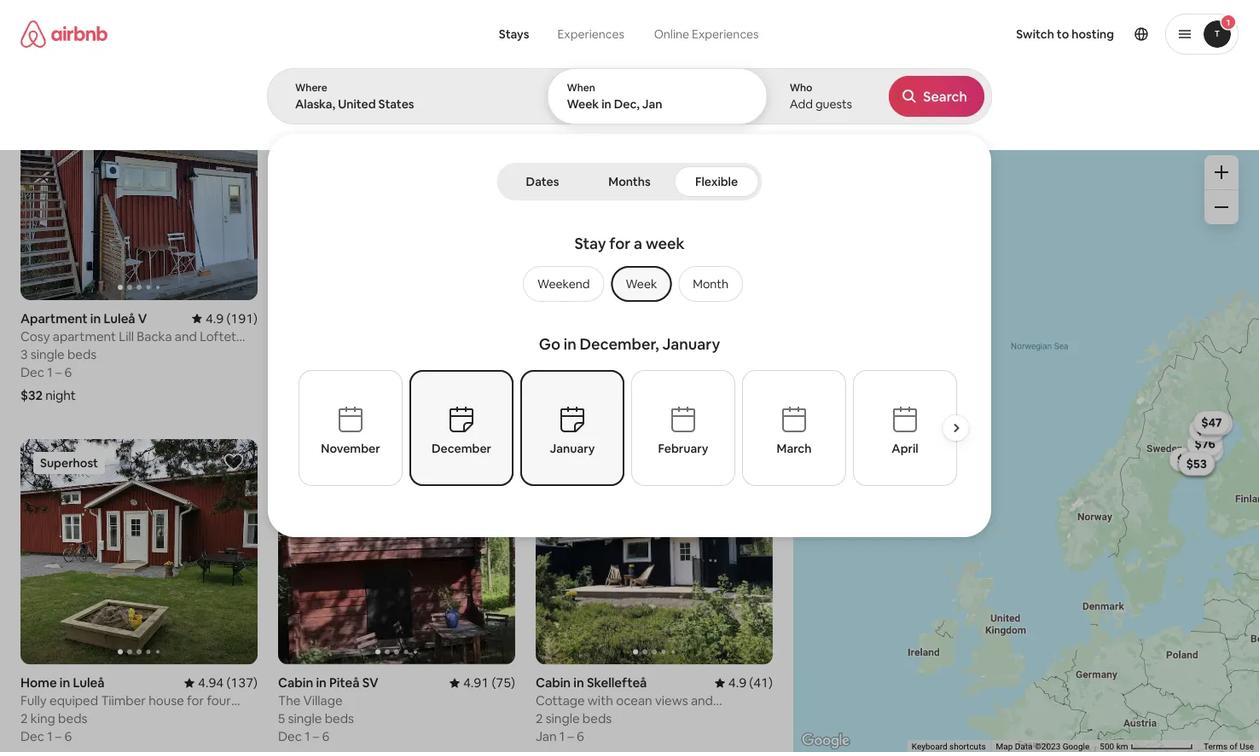 Task type: describe. For each thing, give the bounding box(es) containing it.
6 for 3 single beds dec 1 – 6 $32 night
[[64, 364, 72, 381]]

cabin for cabin in piteå sv the village 5 single beds dec 1 – 6
[[278, 675, 313, 692]]

february button
[[631, 370, 735, 486]]

$44 button
[[1196, 412, 1233, 436]]

farms
[[725, 109, 754, 122]]

terms of use
[[1204, 742, 1255, 752]]

flexible button
[[675, 166, 759, 197]]

keyboard
[[912, 742, 948, 752]]

in for cabin in skellefteå
[[574, 675, 584, 692]]

8 inside 'fantastic location by the ume river. 1 bed dec 3 – 8'
[[582, 364, 589, 381]]

$81
[[20, 23, 41, 39]]

in for go in december, january
[[564, 335, 577, 355]]

group inside "stay for a week" group
[[516, 266, 743, 302]]

1 inside 2 single beds jan 1 – 6
[[560, 729, 565, 745]]

january inside button
[[550, 441, 595, 457]]

$81 night
[[20, 23, 74, 39]]

countryside
[[379, 109, 438, 122]]

december
[[431, 441, 491, 457]]

single for jan
[[546, 711, 580, 727]]

months button
[[588, 166, 671, 197]]

$72
[[1196, 443, 1217, 458]]

0 vertical spatial $65 button
[[1194, 411, 1231, 435]]

2 for 2 single beds jan 1 – 6
[[536, 711, 543, 727]]

zoom in image
[[1215, 166, 1229, 179]]

apartment
[[20, 310, 88, 327]]

a
[[634, 234, 643, 254]]

lake
[[803, 109, 826, 122]]

experiences button
[[543, 17, 639, 51]]

november button
[[298, 370, 402, 486]]

dates button
[[501, 166, 585, 197]]

by
[[642, 328, 657, 345]]

– inside 2 single beds jan 1 – 6
[[568, 729, 574, 745]]

4.9 (41)
[[729, 675, 773, 692]]

cabin in skellefteå
[[536, 675, 647, 692]]

go
[[539, 335, 561, 355]]

cabin for cabin in skellefteå
[[536, 675, 571, 692]]

january button
[[520, 370, 624, 486]]

dec inside 2 king beds dec 1 – 6
[[20, 729, 44, 745]]

1 vertical spatial $65 button
[[1179, 452, 1216, 476]]

$99
[[278, 387, 301, 404]]

dec inside 3 single beds dec 1 – 6 $32 night
[[20, 364, 44, 381]]

bed
[[544, 346, 567, 363]]

zoom out image
[[1215, 201, 1229, 214]]

stay for a week
[[575, 234, 685, 254]]

who add guests
[[790, 81, 853, 112]]

km
[[1117, 742, 1129, 752]]

apartment in luleå v
[[20, 310, 147, 327]]

$91
[[1188, 456, 1208, 471]]

4.94 (137)
[[198, 675, 258, 692]]

4.91
[[463, 675, 489, 692]]

$91 button
[[1180, 451, 1215, 475]]

ume
[[682, 328, 710, 345]]

go in december, january
[[539, 335, 721, 355]]

500 km
[[1100, 742, 1131, 752]]

location
[[592, 328, 639, 345]]

fantastic
[[536, 328, 589, 345]]

december button
[[409, 370, 513, 486]]

amazing
[[541, 109, 583, 122]]

(41)
[[750, 675, 773, 692]]

1 button
[[1166, 14, 1239, 55]]

april button
[[853, 370, 957, 486]]

$47 button
[[1194, 411, 1230, 435]]

6 for 2 king beds dec 1 – 6
[[64, 729, 72, 745]]

jan inside when week in dec, jan
[[642, 96, 663, 112]]

$32 inside the $32 $76 $65 $65
[[1201, 418, 1221, 434]]

keyboard shortcuts
[[912, 742, 986, 752]]

stay for a week group
[[352, 227, 907, 328]]

beds for 2 king beds dec 1 – 6
[[58, 711, 87, 727]]

– inside dec 1 – 8 $99
[[313, 364, 319, 381]]

who
[[790, 81, 813, 94]]

6 inside cabin in piteå sv the village 5 single beds dec 1 – 6
[[322, 729, 330, 745]]

terms of use link
[[1204, 742, 1255, 752]]

fantastic location by the ume river. 1 bed dec 3 – 8
[[536, 328, 741, 381]]

dec 1 – 8 $99
[[278, 364, 330, 404]]

night for $67 night
[[561, 23, 591, 39]]

$32 inside 3 single beds dec 1 – 6 $32 night
[[20, 387, 43, 404]]

add to wishlist: cabin in piteå sv image
[[481, 452, 502, 473]]

village
[[303, 693, 343, 709]]

500
[[1100, 742, 1115, 752]]

1 inside cabin in piteå sv the village 5 single beds dec 1 – 6
[[305, 729, 310, 745]]

stays tab panel
[[267, 68, 993, 538]]

group for dec 1 – 8
[[278, 75, 515, 301]]

beds for 3 single beds dec 1 – 6 $32 night
[[67, 346, 97, 363]]

4.91 (75)
[[463, 675, 515, 692]]

dec inside dec 1 – 8 $99
[[278, 364, 302, 381]]

– inside cabin in piteå sv the village 5 single beds dec 1 – 6
[[313, 729, 319, 745]]

beds inside cabin in piteå sv the village 5 single beds dec 1 – 6
[[325, 711, 354, 727]]

$76 button
[[1188, 432, 1224, 456]]

4.94 out of 5 average rating,  137 reviews image
[[184, 675, 258, 692]]

v
[[138, 310, 147, 327]]

(137)
[[227, 675, 258, 692]]

in inside cabin in piteå sv the village 5 single beds dec 1 – 6
[[316, 675, 327, 692]]

march
[[777, 441, 812, 457]]

group for cabin in skellefteå
[[536, 440, 773, 665]]

(191)
[[227, 310, 258, 327]]

skiing
[[875, 109, 904, 122]]

shortcuts
[[950, 742, 986, 752]]

none search field containing stay for a week
[[267, 0, 993, 538]]

$85
[[1187, 457, 1208, 472]]

experiences inside button
[[558, 26, 625, 42]]

in for home in luleå
[[60, 675, 70, 692]]

keyboard shortcuts button
[[912, 741, 986, 753]]

1 inside 3 single beds dec 1 – 6 $32 night
[[47, 364, 52, 381]]

$67 button
[[1189, 418, 1226, 442]]

king
[[30, 711, 55, 727]]

2 single beds jan 1 – 6
[[536, 711, 612, 745]]

1 inside 1 dropdown button
[[1227, 17, 1231, 28]]

group containing national parks
[[0, 68, 945, 135]]



Task type: vqa. For each thing, say whether or not it's contained in the screenshot.
topmost been
no



Task type: locate. For each thing, give the bounding box(es) containing it.
jan
[[642, 96, 663, 112], [536, 729, 557, 745]]

6
[[64, 364, 72, 381], [64, 729, 72, 745], [322, 729, 330, 745], [577, 729, 584, 745]]

in inside when week in dec, jan
[[602, 96, 612, 112]]

3 single beds dec 1 – 6 $32 night
[[20, 346, 97, 404]]

beds inside 2 king beds dec 1 – 6
[[58, 711, 87, 727]]

online
[[654, 26, 690, 42]]

single inside cabin in piteå sv the village 5 single beds dec 1 – 6
[[288, 711, 322, 727]]

– inside 'fantastic location by the ume river. 1 bed dec 3 – 8'
[[573, 364, 579, 381]]

stays
[[499, 26, 529, 42]]

6 inside 3 single beds dec 1 – 6 $32 night
[[64, 364, 72, 381]]

$67 inside button
[[1197, 423, 1218, 438]]

stay
[[575, 234, 606, 254]]

go in december, january group
[[298, 328, 977, 515]]

night inside 3 single beds dec 1 – 6 $32 night
[[45, 387, 76, 404]]

november
[[321, 441, 380, 457]]

3 down apartment
[[20, 346, 28, 363]]

jan inside 2 single beds jan 1 – 6
[[536, 729, 557, 745]]

1 horizontal spatial experiences
[[692, 26, 759, 42]]

1 horizontal spatial 3
[[563, 364, 570, 381]]

1 vertical spatial january
[[550, 441, 595, 457]]

week
[[567, 96, 599, 112], [626, 277, 657, 292]]

tab list
[[501, 163, 759, 201]]

january right by at top
[[663, 335, 721, 355]]

experiences up when
[[558, 26, 625, 42]]

0 horizontal spatial $67
[[536, 23, 558, 39]]

1 vertical spatial luleå
[[73, 675, 105, 692]]

add to wishlist: home in luleå image
[[224, 452, 244, 473]]

map data ©2023 google
[[996, 742, 1090, 752]]

4.9 for 4.9 (191)
[[206, 310, 224, 327]]

google image
[[798, 731, 854, 753]]

0 horizontal spatial 2
[[20, 711, 28, 727]]

$67
[[536, 23, 558, 39], [1197, 423, 1218, 438]]

6 inside 2 single beds jan 1 – 6
[[577, 729, 584, 745]]

luleå for home in luleå
[[73, 675, 105, 692]]

$72 button
[[1189, 439, 1225, 463]]

4.9 out of 5 average rating,  41 reviews image
[[715, 675, 773, 692]]

luleå left v
[[104, 310, 135, 327]]

2 for 2 king beds dec 1 – 6
[[20, 711, 28, 727]]

0 vertical spatial 4.9
[[206, 310, 224, 327]]

8 down fantastic
[[582, 364, 589, 381]]

0 horizontal spatial week
[[567, 96, 599, 112]]

single down cabin in skellefteå
[[546, 711, 580, 727]]

$76
[[1195, 437, 1216, 452]]

single
[[30, 346, 65, 363], [288, 711, 322, 727], [546, 711, 580, 727]]

group
[[0, 68, 945, 135], [20, 75, 258, 301], [278, 75, 515, 301], [536, 75, 773, 301], [516, 266, 743, 302], [20, 440, 258, 665], [278, 440, 515, 665], [536, 440, 773, 665]]

where
[[295, 81, 328, 94]]

0 horizontal spatial jan
[[536, 729, 557, 745]]

add
[[790, 96, 813, 112]]

1 vertical spatial $67
[[1197, 423, 1218, 438]]

1 vertical spatial $32
[[1201, 418, 1221, 434]]

cabin up 2 single beds jan 1 – 6
[[536, 675, 571, 692]]

6 down 'home in luleå'
[[64, 729, 72, 745]]

cabin
[[278, 675, 313, 692], [536, 675, 571, 692]]

0 horizontal spatial 8
[[322, 364, 330, 381]]

stays button
[[485, 17, 543, 51]]

1 horizontal spatial jan
[[642, 96, 663, 112]]

$85 button
[[1179, 453, 1216, 477]]

1 horizontal spatial 8
[[582, 364, 589, 381]]

cabin inside cabin in piteå sv the village 5 single beds dec 1 – 6
[[278, 675, 313, 692]]

1 inside dec 1 – 8 $99
[[305, 364, 310, 381]]

4.9 out of 5 average rating,  191 reviews image
[[192, 310, 258, 327]]

Where field
[[295, 96, 518, 112]]

2 king beds dec 1 – 6
[[20, 711, 87, 745]]

0 vertical spatial luleå
[[104, 310, 135, 327]]

dec inside 'fantastic location by the ume river. 1 bed dec 3 – 8'
[[536, 364, 560, 381]]

dec,
[[614, 96, 640, 112]]

1 horizontal spatial $67
[[1197, 423, 1218, 438]]

guests
[[816, 96, 853, 112]]

1 horizontal spatial january
[[663, 335, 721, 355]]

group for cabin in piteå sv
[[278, 440, 515, 665]]

5
[[278, 711, 285, 727]]

home in luleå
[[20, 675, 105, 692]]

weekend
[[538, 277, 590, 292]]

2 2 from the left
[[536, 711, 543, 727]]

1 vertical spatial 3
[[563, 364, 570, 381]]

in for apartment in luleå v
[[90, 310, 101, 327]]

4.9 left (191) at the top of page
[[206, 310, 224, 327]]

week inside group
[[626, 277, 657, 292]]

1 8 from the left
[[322, 364, 330, 381]]

$53 $47
[[1187, 415, 1223, 472]]

rooms
[[648, 109, 681, 122]]

week down a
[[626, 277, 657, 292]]

0 horizontal spatial cabin
[[278, 675, 313, 692]]

4.9 left (41)
[[729, 675, 747, 692]]

night up when
[[561, 23, 591, 39]]

cabin in piteå sv the village 5 single beds dec 1 – 6
[[278, 675, 379, 745]]

$65 button
[[1194, 411, 1231, 435], [1179, 452, 1216, 476]]

8 up "november"
[[322, 364, 330, 381]]

1 horizontal spatial $32
[[1201, 418, 1221, 434]]

single inside 2 single beds jan 1 – 6
[[546, 711, 580, 727]]

in left dec,
[[602, 96, 612, 112]]

$32 button
[[1193, 414, 1229, 438]]

of
[[1230, 742, 1238, 752]]

©2023
[[1035, 742, 1061, 752]]

online experiences
[[654, 26, 759, 42]]

in right apartment
[[90, 310, 101, 327]]

group for apartment in luleå v
[[20, 75, 258, 301]]

dec down the 5
[[278, 729, 302, 745]]

beds inside 2 single beds jan 1 – 6
[[583, 711, 612, 727]]

data
[[1015, 742, 1033, 752]]

1 horizontal spatial single
[[288, 711, 322, 727]]

single right the 5
[[288, 711, 322, 727]]

beds
[[67, 346, 97, 363], [58, 711, 87, 727], [325, 711, 354, 727], [583, 711, 612, 727]]

night for $81 night
[[44, 23, 74, 39]]

$53
[[1187, 456, 1207, 472]]

1 horizontal spatial cabin
[[536, 675, 571, 692]]

group for fantastic location by the ume river.
[[536, 75, 773, 301]]

dec inside cabin in piteå sv the village 5 single beds dec 1 – 6
[[278, 729, 302, 745]]

$47
[[1202, 415, 1223, 431]]

0 horizontal spatial 4.9
[[206, 310, 224, 327]]

2 cabin from the left
[[536, 675, 571, 692]]

google map
showing 20 stays. region
[[794, 135, 1260, 753]]

single down apartment
[[30, 346, 65, 363]]

4.91 out of 5 average rating,  75 reviews image
[[450, 675, 515, 692]]

1 horizontal spatial 4.9
[[729, 675, 747, 692]]

0 vertical spatial $32
[[20, 387, 43, 404]]

dec up $99
[[278, 364, 302, 381]]

the
[[278, 693, 301, 709]]

experiences inside 'link'
[[692, 26, 759, 42]]

1 2 from the left
[[20, 711, 28, 727]]

amazing views
[[541, 109, 613, 122]]

cabin up 'the'
[[278, 675, 313, 692]]

dec down bed
[[536, 364, 560, 381]]

for
[[610, 234, 631, 254]]

$67 for $67 night
[[536, 23, 558, 39]]

0 vertical spatial week
[[567, 96, 599, 112]]

2 8 from the left
[[582, 364, 589, 381]]

0 horizontal spatial single
[[30, 346, 65, 363]]

0 horizontal spatial january
[[550, 441, 595, 457]]

january right add to wishlist: cabin in piteå sv "icon" at the bottom left
[[550, 441, 595, 457]]

1 vertical spatial $65
[[1187, 456, 1208, 472]]

$67 for $67
[[1197, 423, 1218, 438]]

– inside 3 single beds dec 1 – 6 $32 night
[[55, 364, 62, 381]]

national parks
[[207, 109, 276, 122]]

terms
[[1204, 742, 1228, 752]]

2 down cabin in skellefteå
[[536, 711, 543, 727]]

what can we help you find? tab list
[[485, 17, 639, 51]]

0 vertical spatial $65
[[1202, 416, 1223, 431]]

jan down cabin in skellefteå
[[536, 729, 557, 745]]

experiences
[[558, 26, 625, 42], [692, 26, 759, 42]]

2 experiences from the left
[[692, 26, 759, 42]]

8 inside dec 1 – 8 $99
[[322, 364, 330, 381]]

when week in dec, jan
[[567, 81, 663, 112]]

switch to hosting
[[1017, 26, 1115, 42]]

3 inside 3 single beds dec 1 – 6 $32 night
[[20, 346, 28, 363]]

$44
[[1204, 416, 1226, 432]]

group for home in luleå
[[20, 440, 258, 665]]

luleå right home
[[73, 675, 105, 692]]

0 vertical spatial jan
[[642, 96, 663, 112]]

$67 night
[[536, 23, 591, 39]]

1 horizontal spatial week
[[626, 277, 657, 292]]

– inside 2 king beds dec 1 – 6
[[55, 729, 62, 745]]

night down apartment
[[45, 387, 76, 404]]

profile element
[[813, 0, 1239, 68]]

0 vertical spatial $67
[[536, 23, 558, 39]]

luleå
[[104, 310, 135, 327], [73, 675, 105, 692]]

sv
[[363, 675, 379, 692]]

2 horizontal spatial single
[[546, 711, 580, 727]]

0 vertical spatial 3
[[20, 346, 28, 363]]

dec down apartment
[[20, 364, 44, 381]]

1 cabin from the left
[[278, 675, 313, 692]]

None search field
[[267, 0, 993, 538]]

in up "village"
[[316, 675, 327, 692]]

dec down king
[[20, 729, 44, 745]]

0 vertical spatial january
[[663, 335, 721, 355]]

0 horizontal spatial 3
[[20, 346, 28, 363]]

1 horizontal spatial 2
[[536, 711, 543, 727]]

to
[[1057, 26, 1070, 42]]

dates
[[526, 174, 559, 189]]

2 inside 2 single beds jan 1 – 6
[[536, 711, 543, 727]]

the
[[660, 328, 679, 345]]

2 left king
[[20, 711, 28, 727]]

beds inside 3 single beds dec 1 – 6 $32 night
[[67, 346, 97, 363]]

4.9 (191)
[[206, 310, 258, 327]]

in right home
[[60, 675, 70, 692]]

night right $81
[[44, 23, 74, 39]]

january
[[663, 335, 721, 355], [550, 441, 595, 457]]

$32 $76 $65 $65
[[1187, 416, 1223, 472]]

0 horizontal spatial experiences
[[558, 26, 625, 42]]

500 km button
[[1095, 741, 1199, 753]]

week inside when week in dec, jan
[[567, 96, 599, 112]]

in inside group
[[564, 335, 577, 355]]

beds for 2 single beds jan 1 – 6
[[583, 711, 612, 727]]

1 vertical spatial jan
[[536, 729, 557, 745]]

single inside 3 single beds dec 1 – 6 $32 night
[[30, 346, 65, 363]]

1 vertical spatial 4.9
[[729, 675, 747, 692]]

in left skellefteå
[[574, 675, 584, 692]]

online experiences link
[[639, 17, 774, 51]]

6 down cabin in skellefteå
[[577, 729, 584, 745]]

beds right king
[[58, 711, 87, 727]]

3 inside 'fantastic location by the ume river. 1 bed dec 3 – 8'
[[563, 364, 570, 381]]

use
[[1240, 742, 1255, 752]]

google
[[1063, 742, 1090, 752]]

1 inside 'fantastic location by the ume river. 1 bed dec 3 – 8'
[[536, 346, 541, 363]]

in right go
[[564, 335, 577, 355]]

$80
[[1178, 452, 1199, 468]]

skellefteå
[[587, 675, 647, 692]]

4.9
[[206, 310, 224, 327], [729, 675, 747, 692]]

april
[[892, 441, 918, 457]]

tab list inside stays tab panel
[[501, 163, 759, 201]]

river.
[[713, 328, 741, 345]]

group containing weekend
[[516, 266, 743, 302]]

experiences right online on the right
[[692, 26, 759, 42]]

flexible
[[695, 174, 738, 189]]

1 vertical spatial week
[[626, 277, 657, 292]]

beds down cabin in skellefteå
[[583, 711, 612, 727]]

add to wishlist: cabin in skellefteå image
[[739, 452, 759, 473]]

$80 button
[[1170, 448, 1207, 472]]

2 inside 2 king beds dec 1 – 6
[[20, 711, 28, 727]]

tab list containing dates
[[501, 163, 759, 201]]

beds down apartment in luleå v
[[67, 346, 97, 363]]

3 down bed
[[563, 364, 570, 381]]

luleå for apartment in luleå v
[[104, 310, 135, 327]]

jan right dec,
[[642, 96, 663, 112]]

single for dec
[[30, 346, 65, 363]]

february
[[658, 441, 708, 457]]

0 horizontal spatial $32
[[20, 387, 43, 404]]

6 down apartment
[[64, 364, 72, 381]]

switch
[[1017, 26, 1055, 42]]

1 inside 2 king beds dec 1 – 6
[[47, 729, 52, 745]]

week down when
[[567, 96, 599, 112]]

beds down "village"
[[325, 711, 354, 727]]

1 experiences from the left
[[558, 26, 625, 42]]

6 for 2 single beds jan 1 – 6
[[577, 729, 584, 745]]

beach
[[313, 109, 342, 122]]

6 inside 2 king beds dec 1 – 6
[[64, 729, 72, 745]]

night
[[44, 23, 74, 39], [561, 23, 591, 39], [45, 387, 76, 404]]

6 down "village"
[[322, 729, 330, 745]]

piteå
[[329, 675, 360, 692]]

4.9 for 4.9 (41)
[[729, 675, 747, 692]]

$53 button
[[1179, 452, 1215, 476]]



